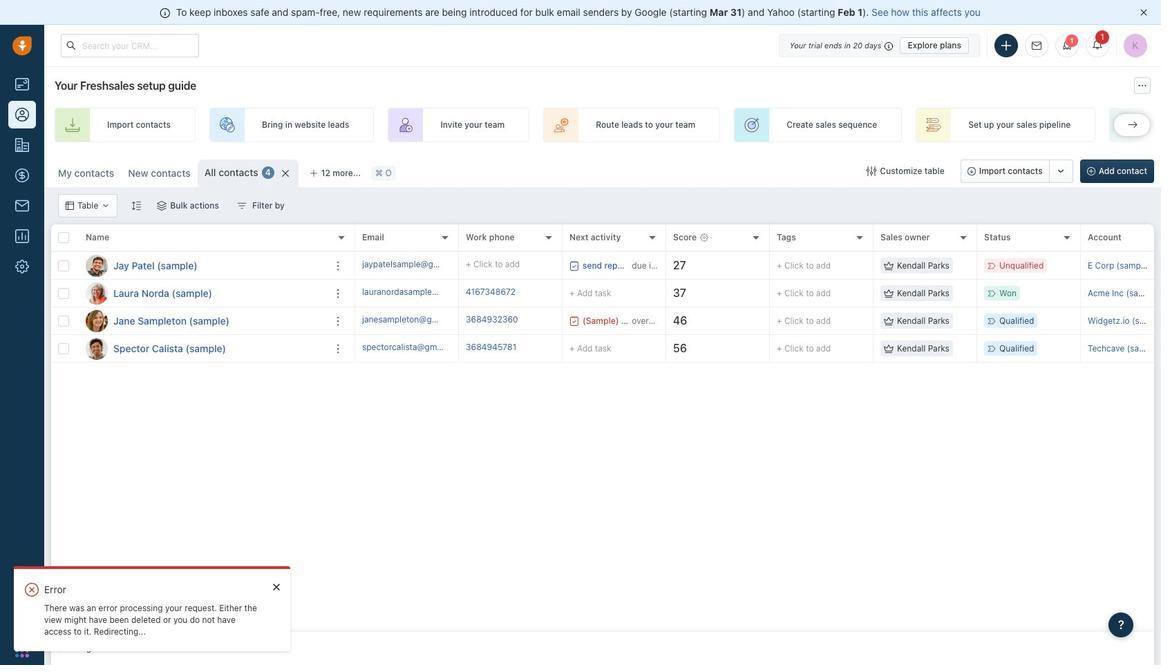 Task type: describe. For each thing, give the bounding box(es) containing it.
j image
[[86, 255, 108, 277]]

s image
[[86, 338, 108, 360]]

phone image
[[15, 613, 29, 627]]

1 row group from the left
[[51, 252, 355, 363]]

freshworks switcher image
[[15, 644, 29, 658]]

l image
[[86, 282, 108, 305]]

send email image
[[1032, 41, 1042, 50]]

style_myh0__igzzd8unmi image
[[132, 201, 141, 211]]

close image
[[1141, 9, 1148, 16]]

close image
[[273, 583, 280, 592]]



Task type: vqa. For each thing, say whether or not it's contained in the screenshot.
middle container_WX8MsF4aQZ5i3RN1 image
yes



Task type: locate. For each thing, give the bounding box(es) containing it.
container_wx8msf4aqz5i3rn1 image
[[867, 167, 877, 176], [570, 261, 579, 271], [884, 316, 894, 326], [884, 344, 894, 354]]

container_wx8msf4aqz5i3rn1 image
[[157, 201, 167, 211], [237, 201, 247, 211], [66, 202, 74, 210], [102, 202, 110, 210], [884, 261, 894, 271], [884, 289, 894, 298], [570, 316, 579, 326]]

group
[[961, 160, 1074, 183]]

press space to select this row. row
[[51, 252, 355, 280], [355, 252, 1162, 280], [51, 280, 355, 308], [355, 280, 1162, 308], [51, 308, 355, 335], [355, 308, 1162, 335], [51, 335, 355, 363], [355, 335, 1162, 363]]

grid
[[51, 225, 1162, 633]]

column header
[[79, 225, 355, 252]]

2 row group from the left
[[355, 252, 1162, 363]]

phone element
[[8, 606, 36, 634]]

row group
[[51, 252, 355, 363], [355, 252, 1162, 363]]

Search your CRM... text field
[[61, 34, 199, 57]]

j image
[[86, 310, 108, 332]]

row
[[51, 225, 355, 252]]



